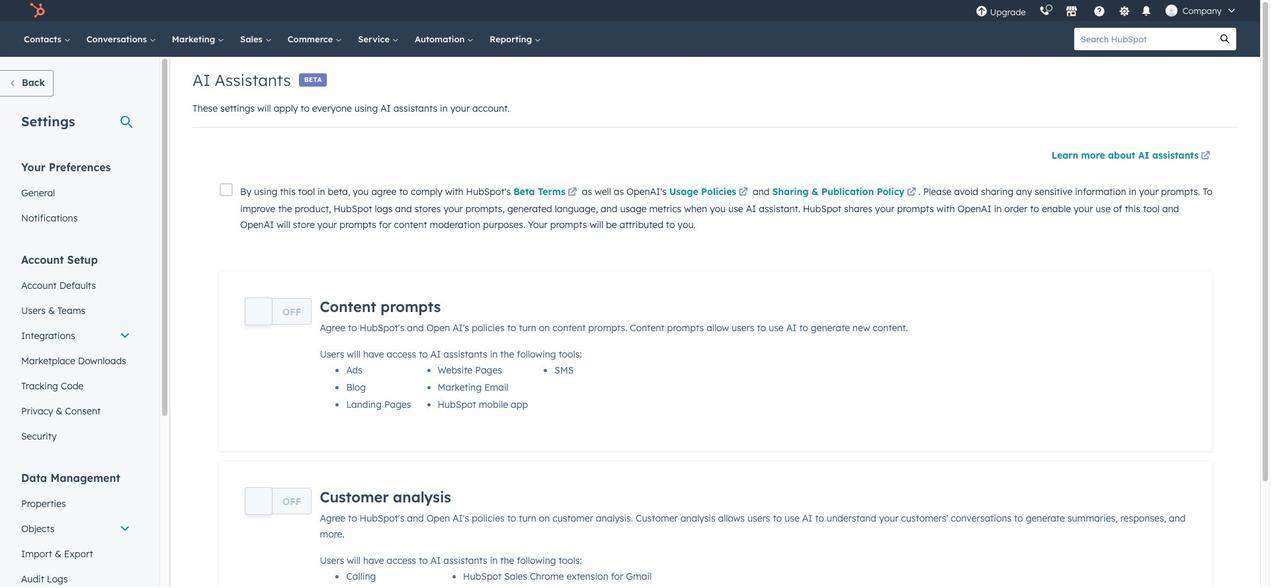 Task type: describe. For each thing, give the bounding box(es) containing it.
2 horizontal spatial link opens in a new window image
[[1201, 151, 1210, 161]]

your preferences element
[[13, 160, 138, 231]]

0 horizontal spatial link opens in a new window image
[[739, 185, 748, 201]]

data management element
[[13, 471, 138, 587]]



Task type: vqa. For each thing, say whether or not it's contained in the screenshot.
menu
yes



Task type: locate. For each thing, give the bounding box(es) containing it.
account setup element
[[13, 253, 138, 449]]

Search HubSpot search field
[[1074, 28, 1214, 50]]

marketplaces image
[[1065, 6, 1077, 18]]

menu
[[969, 0, 1244, 21]]

link opens in a new window image
[[1201, 149, 1210, 165], [568, 185, 577, 201], [907, 185, 916, 201], [568, 188, 577, 198], [739, 188, 748, 198]]

jacob simon image
[[1165, 5, 1177, 17]]

link opens in a new window image
[[1201, 151, 1210, 161], [739, 185, 748, 201], [907, 188, 916, 198]]

1 horizontal spatial link opens in a new window image
[[907, 188, 916, 198]]



